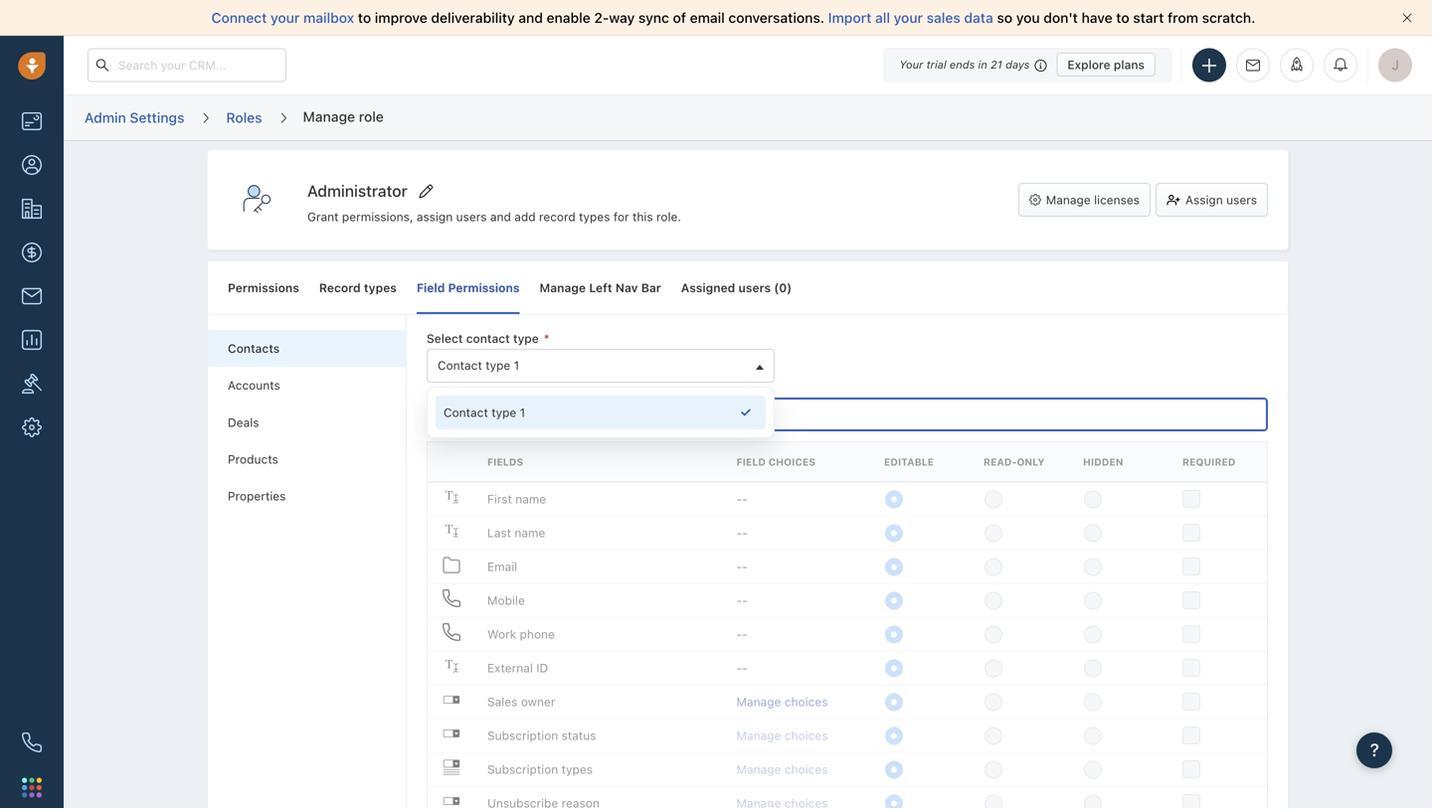 Task type: vqa. For each thing, say whether or not it's contained in the screenshot.
ends
yes



Task type: describe. For each thing, give the bounding box(es) containing it.
conversations.
[[729, 9, 825, 26]]

1 vertical spatial users
[[456, 210, 487, 224]]

assigned
[[681, 281, 735, 295]]

licenses
[[1094, 193, 1140, 207]]

field
[[417, 281, 445, 295]]

0
[[779, 281, 787, 295]]

send email image
[[1246, 59, 1260, 72]]

users for assign users
[[1227, 193, 1257, 207]]

scratch.
[[1202, 9, 1256, 26]]

you
[[1016, 9, 1040, 26]]

1 your from the left
[[271, 9, 300, 26]]

email
[[690, 9, 725, 26]]

bar
[[641, 281, 661, 295]]

ends
[[950, 58, 975, 71]]

(
[[774, 281, 779, 295]]

data
[[964, 9, 993, 26]]

manage left nav bar link
[[540, 262, 661, 314]]

way
[[609, 9, 635, 26]]

record
[[539, 210, 576, 224]]

add
[[514, 210, 536, 224]]

0 horizontal spatial and
[[490, 210, 511, 224]]

grant
[[307, 210, 339, 224]]

record types link
[[319, 262, 397, 314]]

role
[[359, 108, 384, 125]]

contact for contact type 1 dropdown button
[[438, 359, 482, 373]]

2 permissions from the left
[[448, 281, 520, 295]]

2-
[[594, 9, 609, 26]]

field permissions
[[417, 281, 520, 295]]

days
[[1006, 58, 1030, 71]]

contacts
[[228, 342, 280, 356]]

grant permissions, assign users and add record types for this role.
[[307, 210, 681, 224]]

contact for contact type 1 list box
[[444, 406, 488, 420]]

1 to from the left
[[358, 9, 371, 26]]

trial
[[927, 58, 947, 71]]

1 for contact type 1 dropdown button
[[514, 359, 519, 373]]

assign users button
[[1156, 183, 1268, 217]]

manage role
[[303, 108, 384, 125]]

users for assigned users ( 0 )
[[739, 281, 771, 295]]

roles
[[226, 109, 262, 126]]

for
[[614, 210, 629, 224]]

phone element
[[12, 723, 52, 763]]

contact type 1 for contact type 1 list box
[[444, 406, 525, 420]]

manage licenses button
[[1018, 183, 1151, 217]]

of
[[673, 9, 686, 26]]

1 horizontal spatial types
[[579, 210, 610, 224]]

manage for manage licenses
[[1046, 193, 1091, 207]]

administrator
[[307, 182, 407, 201]]

deliverability
[[431, 9, 515, 26]]

have
[[1082, 9, 1113, 26]]

what's new image
[[1290, 57, 1304, 71]]

manage for manage left nav bar
[[540, 281, 586, 295]]

manage licenses
[[1046, 193, 1140, 207]]

2 to from the left
[[1116, 9, 1130, 26]]

select
[[427, 332, 463, 346]]



Task type: locate. For each thing, give the bounding box(es) containing it.
properties image
[[22, 374, 42, 394]]

select contact type
[[427, 332, 539, 346]]

1 vertical spatial and
[[490, 210, 511, 224]]

accounts
[[228, 379, 280, 393]]

1
[[514, 359, 519, 373], [520, 406, 525, 420]]

manage left left
[[540, 281, 586, 295]]

record types
[[319, 281, 397, 295]]

0 vertical spatial 1
[[514, 359, 519, 373]]

1 horizontal spatial your
[[894, 9, 923, 26]]

1 vertical spatial contact
[[444, 406, 488, 420]]

type
[[513, 332, 539, 346], [486, 359, 511, 373], [492, 406, 517, 420]]

0 vertical spatial and
[[519, 9, 543, 26]]

manage left role
[[303, 108, 355, 125]]

2 vertical spatial manage
[[540, 281, 586, 295]]

record
[[319, 281, 361, 295]]

contact inside option
[[444, 406, 488, 420]]

type for contact type 1 list box
[[492, 406, 517, 420]]

so
[[997, 9, 1013, 26]]

21
[[991, 58, 1003, 71]]

assign
[[1186, 193, 1223, 207]]

0 horizontal spatial permissions
[[228, 281, 299, 295]]

connect your mailbox to improve deliverability and enable 2-way sync of email conversations. import all your sales data so you don't have to start from scratch.
[[211, 9, 1256, 26]]

2 vertical spatial type
[[492, 406, 517, 420]]

1 horizontal spatial to
[[1116, 9, 1130, 26]]

users right assign
[[1227, 193, 1257, 207]]

1 for contact type 1 list box
[[520, 406, 525, 420]]

your trial ends in 21 days
[[900, 58, 1030, 71]]

properties
[[228, 489, 286, 503]]

2 horizontal spatial users
[[1227, 193, 1257, 207]]

1 horizontal spatial manage
[[540, 281, 586, 295]]

type inside contact type 1 dropdown button
[[486, 359, 511, 373]]

enable
[[547, 9, 591, 26]]

improve
[[375, 9, 427, 26]]

explore
[[1068, 58, 1111, 72]]

users left "("
[[739, 281, 771, 295]]

assigned users ( 0 )
[[681, 281, 792, 295]]

sales
[[927, 9, 961, 26]]

mailbox
[[303, 9, 354, 26]]

0 vertical spatial contact
[[438, 359, 482, 373]]

explore plans
[[1068, 58, 1145, 72]]

permissions up the contacts
[[228, 281, 299, 295]]

1 permissions from the left
[[228, 281, 299, 295]]

contact type 1 inside option
[[444, 406, 525, 420]]

)
[[787, 281, 792, 295]]

manage left licenses
[[1046, 193, 1091, 207]]

contact type 1 button
[[427, 349, 775, 383]]

0 horizontal spatial types
[[364, 281, 397, 295]]

2 your from the left
[[894, 9, 923, 26]]

and left add
[[490, 210, 511, 224]]

and left enable in the top of the page
[[519, 9, 543, 26]]

settings
[[130, 109, 184, 126]]

manage left nav bar
[[540, 281, 661, 295]]

start
[[1133, 9, 1164, 26]]

manage for manage role
[[303, 108, 355, 125]]

close image
[[1402, 13, 1412, 23]]

your right all
[[894, 9, 923, 26]]

contact
[[466, 332, 510, 346]]

products
[[228, 452, 278, 466]]

2 vertical spatial users
[[739, 281, 771, 295]]

permissions,
[[342, 210, 413, 224]]

contact type 1 list box
[[436, 396, 766, 430]]

assign users
[[1186, 193, 1257, 207]]

admin settings
[[85, 109, 184, 126]]

field permissions link
[[417, 262, 520, 314]]

permissions up select contact type at left
[[448, 281, 520, 295]]

contact
[[438, 359, 482, 373], [444, 406, 488, 420]]

phone image
[[22, 733, 42, 753]]

1 vertical spatial 1
[[520, 406, 525, 420]]

connect
[[211, 9, 267, 26]]

manage inside manage licenses button
[[1046, 193, 1091, 207]]

sync
[[639, 9, 669, 26]]

connect your mailbox link
[[211, 9, 358, 26]]

nav
[[616, 281, 638, 295]]

1 horizontal spatial permissions
[[448, 281, 520, 295]]

contact type 1
[[438, 359, 519, 373], [444, 406, 525, 420]]

1 vertical spatial type
[[486, 359, 511, 373]]

0 horizontal spatial your
[[271, 9, 300, 26]]

roles link
[[225, 102, 263, 133]]

0 vertical spatial types
[[579, 210, 610, 224]]

contact down "select"
[[438, 359, 482, 373]]

from
[[1168, 9, 1199, 26]]

this
[[633, 210, 653, 224]]

and
[[519, 9, 543, 26], [490, 210, 511, 224]]

1 horizontal spatial users
[[739, 281, 771, 295]]

manage inside the manage left nav bar link
[[540, 281, 586, 295]]

0 vertical spatial manage
[[303, 108, 355, 125]]

type for contact type 1 dropdown button
[[486, 359, 511, 373]]

0 vertical spatial contact type 1
[[438, 359, 519, 373]]

1 vertical spatial contact type 1
[[444, 406, 525, 420]]

0 horizontal spatial manage
[[303, 108, 355, 125]]

assign
[[417, 210, 453, 224]]

0 horizontal spatial to
[[358, 9, 371, 26]]

Search your CRM... text field
[[88, 48, 286, 82]]

type inside the contact type 1 option
[[492, 406, 517, 420]]

2 horizontal spatial manage
[[1046, 193, 1091, 207]]

in
[[978, 58, 988, 71]]

contact type 1 inside dropdown button
[[438, 359, 519, 373]]

your
[[900, 58, 923, 71]]

freshworks switcher image
[[22, 778, 42, 798]]

explore plans link
[[1057, 53, 1156, 77]]

import
[[828, 9, 872, 26]]

to
[[358, 9, 371, 26], [1116, 9, 1130, 26]]

permissions link
[[228, 262, 299, 314]]

0 vertical spatial type
[[513, 332, 539, 346]]

contact type 1 option
[[436, 396, 766, 430]]

0 horizontal spatial users
[[456, 210, 487, 224]]

import all your sales data link
[[828, 9, 997, 26]]

your left mailbox
[[271, 9, 300, 26]]

to left the start
[[1116, 9, 1130, 26]]

0 vertical spatial users
[[1227, 193, 1257, 207]]

deals
[[228, 416, 259, 429]]

1 inside the contact type 1 option
[[520, 406, 525, 420]]

all
[[875, 9, 890, 26]]

contact down select contact type at left
[[444, 406, 488, 420]]

contact type 1 for contact type 1 dropdown button
[[438, 359, 519, 373]]

admin
[[85, 109, 126, 126]]

your
[[271, 9, 300, 26], [894, 9, 923, 26]]

users right the assign
[[456, 210, 487, 224]]

Search Contact Fields text field
[[427, 398, 1268, 432]]

types right record
[[364, 281, 397, 295]]

plans
[[1114, 58, 1145, 72]]

types
[[579, 210, 610, 224], [364, 281, 397, 295]]

1 horizontal spatial and
[[519, 9, 543, 26]]

types left for
[[579, 210, 610, 224]]

left
[[589, 281, 612, 295]]

to right mailbox
[[358, 9, 371, 26]]

manage
[[303, 108, 355, 125], [1046, 193, 1091, 207], [540, 281, 586, 295]]

role.
[[656, 210, 681, 224]]

permissions
[[228, 281, 299, 295], [448, 281, 520, 295]]

users
[[1227, 193, 1257, 207], [456, 210, 487, 224], [739, 281, 771, 295]]

admin settings link
[[84, 102, 185, 133]]

1 inside contact type 1 dropdown button
[[514, 359, 519, 373]]

contact inside dropdown button
[[438, 359, 482, 373]]

1 vertical spatial manage
[[1046, 193, 1091, 207]]

users inside button
[[1227, 193, 1257, 207]]

don't
[[1044, 9, 1078, 26]]

1 vertical spatial types
[[364, 281, 397, 295]]



